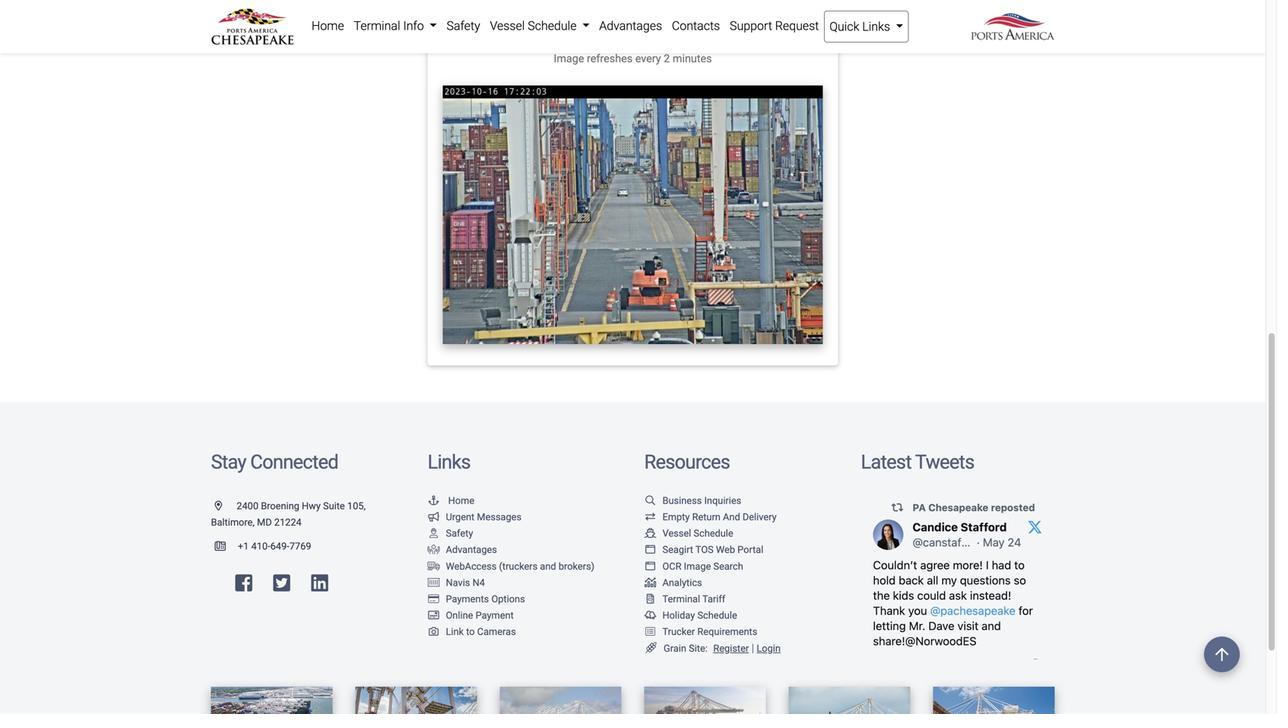 Task type: locate. For each thing, give the bounding box(es) containing it.
container storage image
[[428, 578, 440, 588]]

terminal down analytics
[[663, 594, 700, 605]]

tos
[[696, 545, 714, 556]]

quick links
[[830, 19, 893, 34]]

to
[[466, 627, 475, 638]]

credit card image
[[428, 595, 440, 604]]

0 horizontal spatial home
[[312, 19, 344, 33]]

0 horizontal spatial terminal
[[354, 19, 400, 33]]

1 vertical spatial advantages
[[446, 545, 497, 556]]

advantages link up the webaccess
[[428, 545, 497, 556]]

0 vertical spatial home
[[312, 19, 344, 33]]

home left terminal info
[[312, 19, 344, 33]]

empty
[[663, 512, 690, 523]]

seagirt
[[663, 545, 693, 556]]

advantages up the webaccess
[[446, 545, 497, 556]]

image left the refreshes
[[554, 52, 584, 65]]

home link
[[307, 11, 349, 41], [428, 495, 474, 507]]

1 horizontal spatial vessel schedule
[[663, 528, 733, 539]]

1 vertical spatial home
[[448, 495, 474, 507]]

7769
[[289, 541, 311, 552]]

online payment
[[446, 610, 514, 622]]

links up "anchor" image
[[428, 451, 470, 474]]

safety link down urgent
[[428, 528, 473, 539]]

schedule left vail
[[528, 19, 577, 33]]

2400 broening hwy suite 105, baltimore, md 21224
[[211, 501, 366, 528]]

ocr
[[663, 561, 682, 572]]

0 horizontal spatial home link
[[307, 11, 349, 41]]

terminal tariff link
[[644, 594, 725, 605]]

0 vertical spatial vessel schedule link
[[485, 11, 594, 41]]

latest
[[861, 451, 911, 474]]

terminal left "info"
[[354, 19, 400, 33]]

1 horizontal spatial advantages
[[599, 19, 662, 33]]

0 vertical spatial safety link
[[442, 11, 485, 41]]

terminal inside "link"
[[354, 19, 400, 33]]

1 vertical spatial advantages link
[[428, 545, 497, 556]]

0 vertical spatial advantages
[[599, 19, 662, 33]]

browser image up analytics icon
[[644, 562, 656, 571]]

browser image for seagirt
[[644, 545, 656, 555]]

0 horizontal spatial vessel
[[490, 19, 525, 33]]

linkedin image
[[311, 574, 328, 593]]

register
[[713, 643, 749, 654]]

1 horizontal spatial home link
[[428, 495, 474, 507]]

advantages link up image refreshes every 2 minutes
[[594, 11, 667, 41]]

1 horizontal spatial home
[[448, 495, 474, 507]]

safety right "info"
[[447, 19, 480, 33]]

0 horizontal spatial links
[[428, 451, 470, 474]]

contacts
[[672, 19, 720, 33]]

search
[[713, 561, 743, 572]]

business inquiries link
[[644, 495, 741, 507]]

broening
[[261, 501, 299, 512]]

list alt image
[[644, 627, 656, 637]]

tariff
[[702, 594, 725, 605]]

link
[[446, 627, 464, 638]]

2
[[664, 52, 670, 65]]

|
[[752, 642, 754, 655]]

browser image down ship icon
[[644, 545, 656, 555]]

terminal info
[[354, 19, 427, 33]]

0 horizontal spatial image
[[554, 52, 584, 65]]

hand receiving image
[[428, 545, 440, 555]]

urgent messages
[[446, 512, 522, 523]]

safety link right "info"
[[442, 11, 485, 41]]

1 vertical spatial safety link
[[428, 528, 473, 539]]

home
[[312, 19, 344, 33], [448, 495, 474, 507]]

resources
[[644, 451, 730, 474]]

schedule
[[528, 19, 577, 33], [694, 528, 733, 539], [698, 610, 737, 622]]

request
[[775, 19, 819, 33]]

analytics
[[663, 577, 702, 589]]

delivery
[[743, 512, 777, 523]]

0 vertical spatial advantages link
[[594, 11, 667, 41]]

md
[[257, 517, 272, 528]]

payments options
[[446, 594, 525, 605]]

search image
[[644, 496, 656, 506]]

holiday schedule link
[[644, 610, 737, 622]]

2 browser image from the top
[[644, 562, 656, 571]]

0 vertical spatial links
[[862, 19, 890, 34]]

browser image for ocr
[[644, 562, 656, 571]]

cameras
[[477, 627, 516, 638]]

wheat image
[[644, 643, 658, 654]]

schedule down tariff
[[698, 610, 737, 622]]

messages
[[477, 512, 522, 523]]

1 browser image from the top
[[644, 545, 656, 555]]

image
[[554, 52, 584, 65], [684, 561, 711, 572]]

requirements
[[697, 627, 757, 638]]

bells image
[[644, 611, 656, 621]]

0 vertical spatial image
[[554, 52, 584, 65]]

0 vertical spatial schedule
[[528, 19, 577, 33]]

1 horizontal spatial vessel
[[663, 528, 691, 539]]

0 vertical spatial vessel schedule
[[490, 19, 580, 33]]

2400 broening hwy suite 105, baltimore, md 21224 link
[[211, 501, 366, 528]]

2 vertical spatial schedule
[[698, 610, 737, 622]]

1 vertical spatial home link
[[428, 495, 474, 507]]

schedule up seagirt tos web portal
[[694, 528, 733, 539]]

0 vertical spatial terminal
[[354, 19, 400, 33]]

home up urgent
[[448, 495, 474, 507]]

terminal tariff
[[663, 594, 725, 605]]

browser image inside seagirt tos web portal link
[[644, 545, 656, 555]]

vessel schedule link
[[485, 11, 594, 41], [644, 528, 733, 539]]

portal
[[738, 545, 764, 556]]

0 vertical spatial home link
[[307, 11, 349, 41]]

1 vertical spatial safety
[[446, 528, 473, 539]]

payments
[[446, 594, 489, 605]]

safety down urgent
[[446, 528, 473, 539]]

navis
[[446, 577, 470, 589]]

1 vertical spatial vessel
[[663, 528, 691, 539]]

business
[[663, 495, 702, 507]]

0 horizontal spatial vessel schedule link
[[485, 11, 594, 41]]

links right the quick
[[862, 19, 890, 34]]

0 horizontal spatial vessel schedule
[[490, 19, 580, 33]]

support request link
[[725, 11, 824, 41]]

live image image
[[443, 85, 823, 345]]

stay connected
[[211, 451, 338, 474]]

image down seagirt tos web portal link
[[684, 561, 711, 572]]

0 vertical spatial browser image
[[644, 545, 656, 555]]

1 vertical spatial vessel schedule link
[[644, 528, 733, 539]]

holiday schedule
[[663, 610, 737, 622]]

link to cameras
[[446, 627, 516, 638]]

1 vertical spatial browser image
[[644, 562, 656, 571]]

advantages up image refreshes every 2 minutes
[[599, 19, 662, 33]]

1 horizontal spatial terminal
[[663, 594, 700, 605]]

home link up urgent
[[428, 495, 474, 507]]

home link left terminal info
[[307, 11, 349, 41]]

advantages link
[[594, 11, 667, 41], [428, 545, 497, 556]]

0 horizontal spatial advantages link
[[428, 545, 497, 556]]

1 horizontal spatial advantages link
[[594, 11, 667, 41]]

advantages
[[599, 19, 662, 33], [446, 545, 497, 556]]

1 vertical spatial terminal
[[663, 594, 700, 605]]

1 vertical spatial schedule
[[694, 528, 733, 539]]

safety link
[[442, 11, 485, 41], [428, 528, 473, 539]]

1 horizontal spatial image
[[684, 561, 711, 572]]

links
[[862, 19, 890, 34], [428, 451, 470, 474]]

and
[[723, 512, 740, 523]]

browser image inside ocr image search link
[[644, 562, 656, 571]]

seagirt tos web portal link
[[644, 545, 764, 556]]

+1 410-649-7769
[[238, 541, 311, 552]]

browser image
[[644, 545, 656, 555], [644, 562, 656, 571]]

0 vertical spatial vessel
[[490, 19, 525, 33]]



Task type: describe. For each thing, give the bounding box(es) containing it.
truck container image
[[428, 562, 440, 571]]

safety link for vessel schedule link to the left
[[442, 11, 485, 41]]

site:
[[689, 643, 708, 654]]

hwy
[[302, 501, 321, 512]]

inquiries
[[704, 495, 741, 507]]

quick
[[830, 19, 859, 34]]

link to cameras link
[[428, 627, 516, 638]]

schedule for holiday schedule link
[[698, 610, 737, 622]]

twitter square image
[[273, 574, 290, 593]]

trucker requirements
[[663, 627, 757, 638]]

suite
[[323, 501, 345, 512]]

1 vertical spatial image
[[684, 561, 711, 572]]

online
[[446, 610, 473, 622]]

anchor image
[[428, 496, 440, 506]]

2400
[[237, 501, 259, 512]]

user hard hat image
[[428, 529, 440, 539]]

105,
[[347, 501, 366, 512]]

terminal info link
[[349, 11, 442, 41]]

go to top image
[[1204, 637, 1240, 673]]

0 horizontal spatial advantages
[[446, 545, 497, 556]]

payments options link
[[428, 594, 525, 605]]

empty return and delivery
[[663, 512, 777, 523]]

home link for urgent messages link
[[428, 495, 474, 507]]

webaccess
[[446, 561, 497, 572]]

map marker alt image
[[215, 501, 234, 511]]

410-
[[251, 541, 270, 552]]

support
[[730, 19, 772, 33]]

contacts link
[[667, 11, 725, 41]]

trucker
[[663, 627, 695, 638]]

safety link for the leftmost advantages "link"
[[428, 528, 473, 539]]

ocr image search
[[663, 561, 743, 572]]

home link for terminal info "link"
[[307, 11, 349, 41]]

empty return and delivery link
[[644, 512, 777, 523]]

file invoice image
[[644, 595, 656, 604]]

vail
[[578, 12, 618, 41]]

649-
[[270, 541, 289, 552]]

connected
[[250, 451, 338, 474]]

seagirt tos web portal
[[663, 545, 764, 556]]

+1 410-649-7769 link
[[211, 541, 311, 552]]

webaccess (truckers and brokers) link
[[428, 561, 595, 572]]

analytics link
[[644, 577, 702, 589]]

0 vertical spatial safety
[[447, 19, 480, 33]]

webaccess (truckers and brokers)
[[446, 561, 595, 572]]

navis n4 link
[[428, 577, 485, 589]]

urgent
[[446, 512, 475, 523]]

+1
[[238, 541, 249, 552]]

image refreshes every 2 minutes
[[554, 52, 712, 65]]

1 vertical spatial vessel schedule
[[663, 528, 733, 539]]

holiday
[[663, 610, 695, 622]]

bullhorn image
[[428, 512, 440, 522]]

web
[[716, 545, 735, 556]]

quick links link
[[824, 11, 909, 43]]

urgent messages link
[[428, 512, 522, 523]]

register link
[[710, 643, 749, 654]]

terminal for terminal tariff
[[663, 594, 700, 605]]

vail street
[[578, 12, 688, 41]]

credit card front image
[[428, 611, 440, 621]]

and
[[540, 561, 556, 572]]

terminal for terminal info
[[354, 19, 400, 33]]

1 vertical spatial links
[[428, 451, 470, 474]]

refreshes
[[587, 52, 633, 65]]

tweets
[[915, 451, 974, 474]]

1 horizontal spatial links
[[862, 19, 890, 34]]

grain site: register | login
[[664, 642, 781, 655]]

payment
[[476, 610, 514, 622]]

1 horizontal spatial vessel schedule link
[[644, 528, 733, 539]]

online payment link
[[428, 610, 514, 622]]

return
[[692, 512, 721, 523]]

ocr image search link
[[644, 561, 743, 572]]

exchange image
[[644, 512, 656, 522]]

baltimore,
[[211, 517, 255, 528]]

every
[[635, 52, 661, 65]]

analytics image
[[644, 578, 656, 588]]

business inquiries
[[663, 495, 741, 507]]

n4
[[473, 577, 485, 589]]

facebook square image
[[235, 574, 252, 593]]

navis n4
[[446, 577, 485, 589]]

stay
[[211, 451, 246, 474]]

login
[[757, 643, 781, 654]]

street
[[624, 12, 688, 41]]

phone office image
[[215, 542, 238, 552]]

options
[[491, 594, 525, 605]]

support request
[[730, 19, 819, 33]]

latest tweets
[[861, 451, 974, 474]]

21224
[[274, 517, 302, 528]]

minutes
[[673, 52, 712, 65]]

trucker requirements link
[[644, 627, 757, 638]]

(truckers
[[499, 561, 538, 572]]

schedule for the rightmost vessel schedule link
[[694, 528, 733, 539]]

camera image
[[428, 627, 440, 637]]

brokers)
[[559, 561, 595, 572]]

login link
[[757, 643, 781, 654]]

ship image
[[644, 529, 656, 539]]



Task type: vqa. For each thing, say whether or not it's contained in the screenshot.
'than'
no



